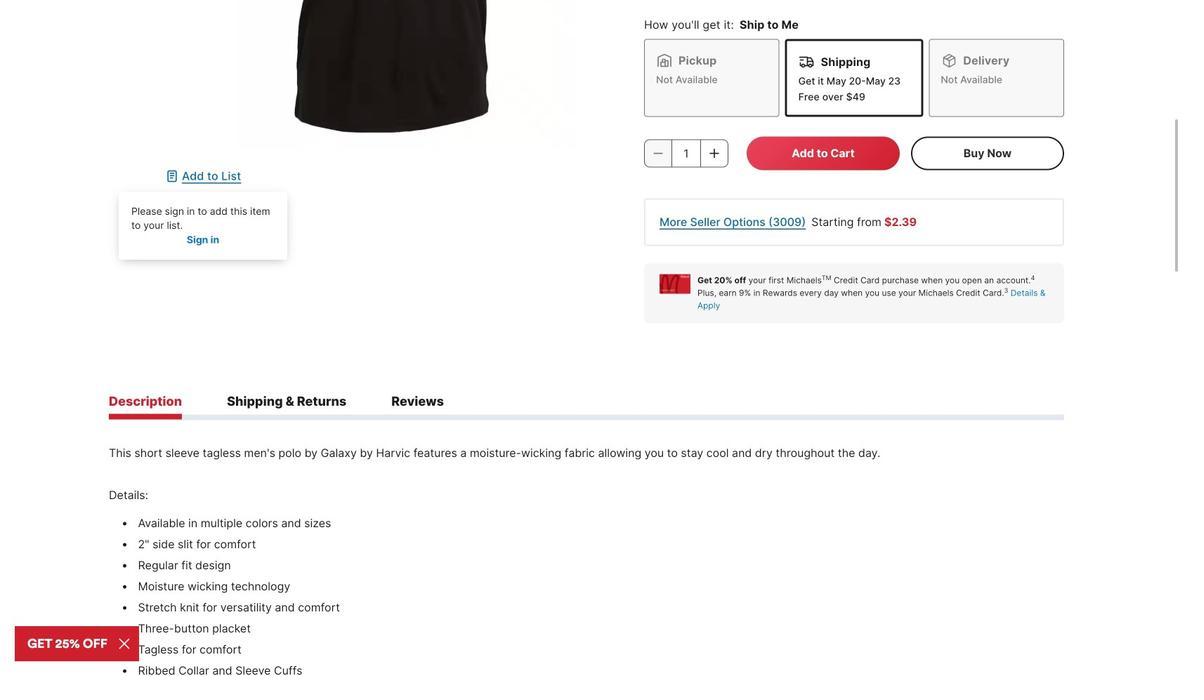 Task type: describe. For each thing, give the bounding box(es) containing it.
plcc card logo image
[[660, 275, 691, 294]]

button to increment counter for number stepper image
[[708, 147, 722, 161]]

galaxy by harvic tagless dry-fit moisture-wicking men&#x27;s polo shirt image
[[165, 0, 616, 150]]

tabler image
[[165, 170, 179, 184]]



Task type: locate. For each thing, give the bounding box(es) containing it.
tab list
[[109, 394, 1065, 421]]

Number Stepper text field
[[673, 140, 700, 168]]



Task type: vqa. For each thing, say whether or not it's contained in the screenshot.
the plcc card logo
yes



